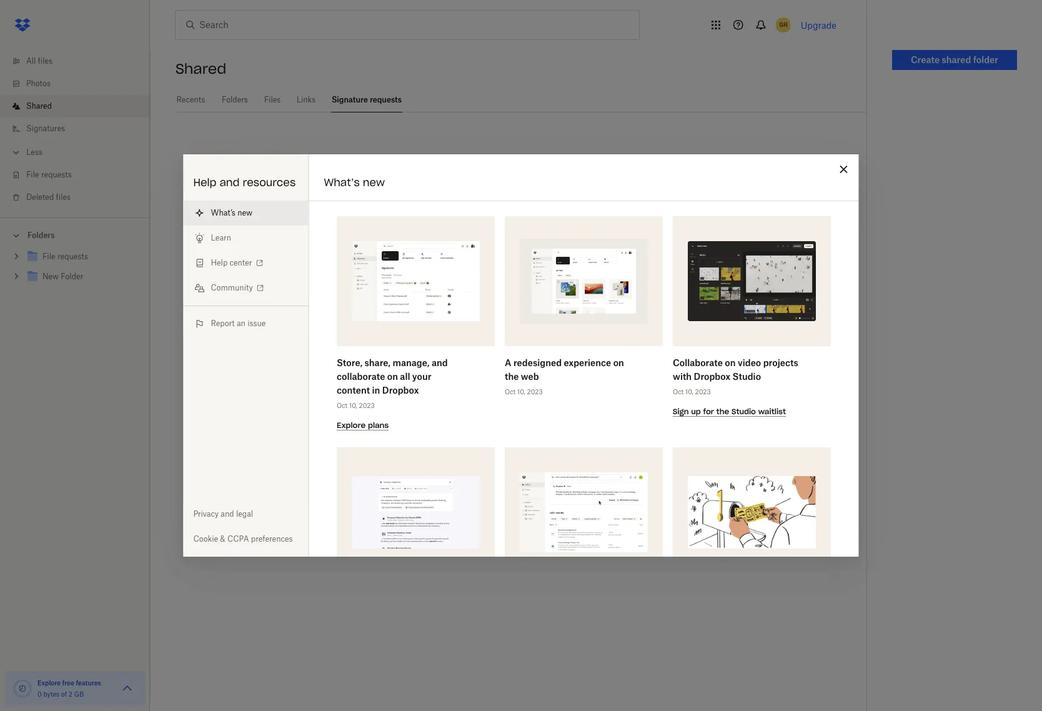 Task type: describe. For each thing, give the bounding box(es) containing it.
signature requests
[[332, 95, 402, 104]]

studio inside collaborate on video projects with dropbox studio oct 10, 2023
[[732, 371, 761, 382]]

sign up for the studio waitlist link
[[673, 406, 786, 417]]

deleted
[[26, 192, 54, 202]]

explore plans link
[[336, 419, 389, 431]]

&
[[220, 534, 225, 544]]

list containing all files
[[0, 42, 150, 217]]

center
[[230, 258, 252, 267]]

signature
[[418, 153, 485, 170]]

the all files section of dropbox image
[[520, 238, 648, 324]]

file requests link
[[10, 164, 150, 186]]

illustration of an empty shelf image
[[422, 262, 610, 449]]

a redesigned experience on the web oct 10, 2023
[[505, 357, 624, 396]]

oct inside a redesigned experience on the web oct 10, 2023
[[505, 388, 515, 396]]

dash answer screen image
[[351, 476, 480, 548]]

less
[[26, 147, 43, 157]]

files
[[264, 95, 281, 104]]

someone looking at a paper coupon image
[[688, 476, 816, 548]]

content
[[336, 385, 370, 396]]

report an issue link
[[183, 311, 308, 336]]

a
[[505, 357, 511, 368]]

create
[[911, 54, 940, 65]]

cookie & ccpa preferences button
[[183, 527, 308, 552]]

legal
[[236, 509, 253, 519]]

0
[[37, 690, 42, 698]]

1 horizontal spatial in
[[557, 153, 570, 170]]

explore for explore plans
[[336, 421, 365, 430]]

folders button
[[0, 226, 150, 244]]

2 horizontal spatial requests
[[489, 153, 553, 170]]

file requests
[[26, 170, 72, 179]]

privacy
[[193, 509, 219, 519]]

cookie
[[193, 534, 218, 544]]

folders inside tab list
[[222, 95, 248, 104]]

signatures link
[[10, 117, 150, 140]]

all files
[[26, 56, 53, 66]]

10, inside a redesigned experience on the web oct 10, 2023
[[517, 388, 525, 396]]

ccpa
[[227, 534, 249, 544]]

what's inside button
[[211, 208, 236, 217]]

gb
[[74, 690, 84, 698]]

report
[[211, 319, 235, 328]]

no
[[394, 153, 413, 170]]

0 vertical spatial new
[[363, 176, 385, 189]]

less image
[[10, 146, 22, 159]]

share,
[[364, 357, 390, 368]]

bytes
[[43, 690, 59, 698]]

create shared folder
[[911, 54, 999, 65]]

help and resources dialog
[[183, 154, 859, 711]]

store,
[[336, 357, 362, 368]]

your
[[412, 371, 431, 382]]

links
[[297, 95, 316, 104]]

links link
[[296, 87, 316, 111]]

1 vertical spatial the
[[716, 407, 729, 416]]

shared
[[942, 54, 971, 65]]

folder
[[973, 54, 999, 65]]

folders link
[[221, 87, 249, 111]]

redesigned
[[513, 357, 562, 368]]

recents link
[[176, 87, 206, 111]]

sign up for the studio waitlist
[[673, 407, 786, 416]]

features
[[76, 679, 101, 687]]

requests for signature requests
[[370, 95, 402, 104]]

signature
[[332, 95, 368, 104]]

cookie & ccpa preferences
[[193, 534, 293, 544]]

explore plans
[[336, 421, 389, 430]]

collaborate
[[336, 371, 385, 382]]

an
[[237, 319, 246, 328]]

signature requests link
[[331, 87, 402, 111]]

learn
[[211, 233, 231, 242]]

dropbox image
[[10, 12, 35, 37]]

upgrade
[[801, 20, 837, 30]]

projects
[[763, 357, 798, 368]]

resources
[[243, 176, 296, 189]]

with
[[673, 371, 692, 382]]

2023 inside collaborate on video projects with dropbox studio oct 10, 2023
[[695, 388, 711, 396]]

photos link
[[10, 72, 150, 95]]

2
[[69, 690, 72, 698]]

1 vertical spatial studio
[[731, 407, 756, 416]]

help for help and resources
[[193, 176, 216, 189]]

no signature requests in progress
[[394, 153, 638, 170]]

deleted files
[[26, 192, 71, 202]]

help and resources
[[193, 176, 296, 189]]

0 vertical spatial what's
[[324, 176, 360, 189]]

help for help center
[[211, 258, 228, 267]]

dropbox inside collaborate on video projects with dropbox studio oct 10, 2023
[[694, 371, 730, 382]]

all
[[26, 56, 36, 66]]

and inside store, share, manage, and collaborate on all your content in dropbox oct 10, 2023
[[431, 357, 447, 368]]

for
[[703, 407, 714, 416]]

what's new button
[[183, 201, 308, 226]]

tab list containing recents
[[176, 87, 867, 112]]

10, inside store, share, manage, and collaborate on all your content in dropbox oct 10, 2023
[[349, 402, 357, 409]]

video
[[738, 357, 761, 368]]



Task type: locate. For each thing, give the bounding box(es) containing it.
help
[[193, 176, 216, 189], [211, 258, 228, 267]]

requests for file requests
[[41, 170, 72, 179]]

1 horizontal spatial requests
[[370, 95, 402, 104]]

2 horizontal spatial 10,
[[685, 388, 693, 396]]

store, share, manage, and collaborate on all your content in dropbox oct 10, 2023
[[336, 357, 447, 409]]

quota usage element
[[12, 679, 32, 699]]

in
[[557, 153, 570, 170], [372, 385, 380, 396]]

studio
[[732, 371, 761, 382], [731, 407, 756, 416]]

studio left waitlist on the bottom right of page
[[731, 407, 756, 416]]

file
[[26, 170, 39, 179]]

the right for
[[716, 407, 729, 416]]

2023 inside a redesigned experience on the web oct 10, 2023
[[527, 388, 543, 396]]

list
[[0, 42, 150, 217]]

files right deleted
[[56, 192, 71, 202]]

0 horizontal spatial on
[[387, 371, 398, 382]]

files for all files
[[38, 56, 53, 66]]

and right 'manage,'
[[431, 357, 447, 368]]

0 horizontal spatial new
[[238, 208, 252, 217]]

sign
[[673, 407, 689, 416]]

0 vertical spatial explore
[[336, 421, 365, 430]]

files inside all files link
[[38, 56, 53, 66]]

1 vertical spatial dropbox
[[382, 385, 419, 396]]

on inside store, share, manage, and collaborate on all your content in dropbox oct 10, 2023
[[387, 371, 398, 382]]

dropbox down collaborate
[[694, 371, 730, 382]]

1 horizontal spatial 2023
[[527, 388, 543, 396]]

1 horizontal spatial folders
[[222, 95, 248, 104]]

files
[[38, 56, 53, 66], [56, 192, 71, 202]]

and for resources
[[220, 176, 240, 189]]

shared link
[[10, 95, 150, 117]]

group
[[0, 244, 150, 296]]

in down collaborate
[[372, 385, 380, 396]]

0 vertical spatial the
[[505, 371, 519, 382]]

explore up bytes
[[37, 679, 61, 687]]

0 horizontal spatial 10,
[[349, 402, 357, 409]]

1 vertical spatial what's new
[[211, 208, 252, 217]]

the
[[505, 371, 519, 382], [716, 407, 729, 416]]

1 horizontal spatial on
[[613, 357, 624, 368]]

explore free features 0 bytes of 2 gb
[[37, 679, 101, 698]]

upgrade link
[[801, 20, 837, 30]]

learn link
[[183, 226, 308, 251]]

1 vertical spatial files
[[56, 192, 71, 202]]

2023 inside store, share, manage, and collaborate on all your content in dropbox oct 10, 2023
[[359, 402, 374, 409]]

1 horizontal spatial explore
[[336, 421, 365, 430]]

1 vertical spatial folders
[[27, 231, 55, 240]]

with dropbox studio, users can collaborate on video projects image
[[688, 241, 816, 321]]

collaborate on video projects with dropbox studio oct 10, 2023
[[673, 357, 798, 396]]

0 horizontal spatial dropbox
[[382, 385, 419, 396]]

signatures
[[26, 124, 65, 133]]

0 vertical spatial studio
[[732, 371, 761, 382]]

1 vertical spatial explore
[[37, 679, 61, 687]]

folders left files
[[222, 95, 248, 104]]

1 horizontal spatial what's
[[324, 176, 360, 189]]

1 horizontal spatial oct
[[505, 388, 515, 396]]

files right 'all'
[[38, 56, 53, 66]]

1 horizontal spatial 10,
[[517, 388, 525, 396]]

0 horizontal spatial shared
[[26, 101, 52, 111]]

0 vertical spatial folders
[[222, 95, 248, 104]]

web
[[521, 371, 539, 382]]

up
[[691, 407, 701, 416]]

what's new inside button
[[211, 208, 252, 217]]

on
[[613, 357, 624, 368], [725, 357, 736, 368], [387, 371, 398, 382]]

files for deleted files
[[56, 192, 71, 202]]

0 horizontal spatial 2023
[[359, 402, 374, 409]]

2 vertical spatial and
[[221, 509, 234, 519]]

on left all at the left bottom of the page
[[387, 371, 398, 382]]

0 vertical spatial help
[[193, 176, 216, 189]]

10,
[[517, 388, 525, 396], [685, 388, 693, 396], [349, 402, 357, 409]]

studio down video
[[732, 371, 761, 382]]

preferences
[[251, 534, 293, 544]]

photos
[[26, 79, 51, 88]]

all files link
[[10, 50, 150, 72]]

help up what's new button
[[193, 176, 216, 189]]

explore for explore free features 0 bytes of 2 gb
[[37, 679, 61, 687]]

the inside a redesigned experience on the web oct 10, 2023
[[505, 371, 519, 382]]

help left the "center"
[[211, 258, 228, 267]]

2023
[[527, 388, 543, 396], [695, 388, 711, 396], [359, 402, 374, 409]]

folders down deleted
[[27, 231, 55, 240]]

and for legal
[[221, 509, 234, 519]]

1 vertical spatial what's
[[211, 208, 236, 217]]

requests inside "link"
[[370, 95, 402, 104]]

community link
[[183, 276, 308, 301]]

1 horizontal spatial files
[[56, 192, 71, 202]]

folders inside button
[[27, 231, 55, 240]]

the entry point screen of dropbox sign image
[[351, 241, 480, 321]]

2 horizontal spatial oct
[[673, 388, 683, 396]]

experience
[[564, 357, 611, 368]]

oct
[[505, 388, 515, 396], [673, 388, 683, 396], [336, 402, 347, 409]]

1 horizontal spatial dropbox
[[694, 371, 730, 382]]

plans
[[368, 421, 389, 430]]

community
[[211, 283, 253, 292]]

oct inside store, share, manage, and collaborate on all your content in dropbox oct 10, 2023
[[336, 402, 347, 409]]

explore inside help and resources 'dialog'
[[336, 421, 365, 430]]

0 vertical spatial and
[[220, 176, 240, 189]]

0 horizontal spatial folders
[[27, 231, 55, 240]]

issue
[[248, 319, 266, 328]]

manage,
[[392, 357, 429, 368]]

dropbox down all at the left bottom of the page
[[382, 385, 419, 396]]

explore left plans
[[336, 421, 365, 430]]

0 horizontal spatial oct
[[336, 402, 347, 409]]

report an issue
[[211, 319, 266, 328]]

oct inside collaborate on video projects with dropbox studio oct 10, 2023
[[673, 388, 683, 396]]

on inside a redesigned experience on the web oct 10, 2023
[[613, 357, 624, 368]]

0 horizontal spatial the
[[505, 371, 519, 382]]

dropbox inside store, share, manage, and collaborate on all your content in dropbox oct 10, 2023
[[382, 385, 419, 396]]

1 vertical spatial in
[[372, 385, 380, 396]]

create shared folder button
[[892, 50, 1017, 70]]

waitlist
[[758, 407, 786, 416]]

0 horizontal spatial in
[[372, 385, 380, 396]]

and left legal
[[221, 509, 234, 519]]

requests inside 'list'
[[41, 170, 72, 179]]

progress
[[574, 153, 638, 170]]

oct down the a
[[505, 388, 515, 396]]

privacy and legal link
[[183, 502, 308, 527]]

0 vertical spatial in
[[557, 153, 570, 170]]

shared
[[176, 60, 226, 77], [26, 101, 52, 111]]

of
[[61, 690, 67, 698]]

1 vertical spatial new
[[238, 208, 252, 217]]

1 horizontal spatial new
[[363, 176, 385, 189]]

0 vertical spatial what's new
[[324, 176, 385, 189]]

0 horizontal spatial files
[[38, 56, 53, 66]]

new inside what's new button
[[238, 208, 252, 217]]

1 horizontal spatial the
[[716, 407, 729, 416]]

and up what's new button
[[220, 176, 240, 189]]

10, inside collaborate on video projects with dropbox studio oct 10, 2023
[[685, 388, 693, 396]]

new
[[363, 176, 385, 189], [238, 208, 252, 217]]

in left progress
[[557, 153, 570, 170]]

0 horizontal spatial requests
[[41, 170, 72, 179]]

2023 up the explore plans link
[[359, 402, 374, 409]]

0 vertical spatial files
[[38, 56, 53, 66]]

all
[[400, 371, 410, 382]]

free
[[62, 679, 74, 687]]

1 vertical spatial shared
[[26, 101, 52, 111]]

oct down content
[[336, 402, 347, 409]]

0 horizontal spatial what's new
[[211, 208, 252, 217]]

0 vertical spatial shared
[[176, 60, 226, 77]]

requests
[[370, 95, 402, 104], [489, 153, 553, 170], [41, 170, 72, 179]]

on inside collaborate on video projects with dropbox studio oct 10, 2023
[[725, 357, 736, 368]]

on right the experience
[[613, 357, 624, 368]]

2 horizontal spatial 2023
[[695, 388, 711, 396]]

help center link
[[183, 251, 308, 276]]

recents
[[177, 95, 205, 104]]

shared list item
[[0, 95, 150, 117]]

shared up recents link
[[176, 60, 226, 77]]

files link
[[264, 87, 281, 111]]

collaborate
[[673, 357, 723, 368]]

shared inside list item
[[26, 101, 52, 111]]

1 vertical spatial and
[[431, 357, 447, 368]]

0 horizontal spatial explore
[[37, 679, 61, 687]]

what's new
[[324, 176, 385, 189], [211, 208, 252, 217]]

1 horizontal spatial what's new
[[324, 176, 385, 189]]

help center
[[211, 258, 252, 267]]

files inside the deleted files link
[[56, 192, 71, 202]]

explore inside explore free features 0 bytes of 2 gb
[[37, 679, 61, 687]]

2023 down web
[[527, 388, 543, 396]]

oct down with
[[673, 388, 683, 396]]

2 horizontal spatial on
[[725, 357, 736, 368]]

2023 up for
[[695, 388, 711, 396]]

the down the a
[[505, 371, 519, 382]]

dropbox ai helps users search for files in their folders image
[[520, 472, 648, 552]]

shared down photos
[[26, 101, 52, 111]]

and
[[220, 176, 240, 189], [431, 357, 447, 368], [221, 509, 234, 519]]

0 horizontal spatial what's
[[211, 208, 236, 217]]

tab list
[[176, 87, 867, 112]]

on left video
[[725, 357, 736, 368]]

0 vertical spatial dropbox
[[694, 371, 730, 382]]

in inside store, share, manage, and collaborate on all your content in dropbox oct 10, 2023
[[372, 385, 380, 396]]

privacy and legal
[[193, 509, 253, 519]]

what's
[[324, 176, 360, 189], [211, 208, 236, 217]]

10, down web
[[517, 388, 525, 396]]

explore
[[336, 421, 365, 430], [37, 679, 61, 687]]

10, down with
[[685, 388, 693, 396]]

1 vertical spatial help
[[211, 258, 228, 267]]

deleted files link
[[10, 186, 150, 209]]

1 horizontal spatial shared
[[176, 60, 226, 77]]

10, down content
[[349, 402, 357, 409]]



Task type: vqa. For each thing, say whether or not it's contained in the screenshot.
"edit"
no



